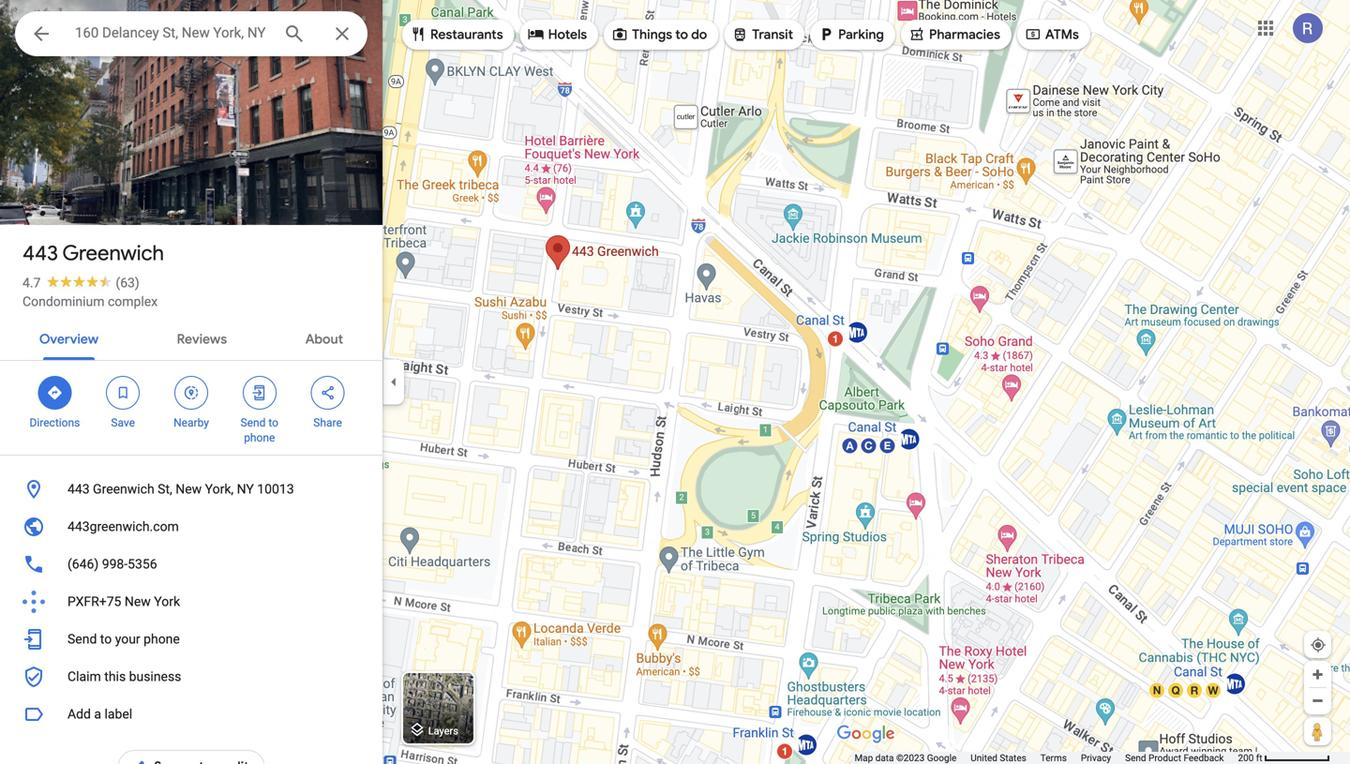 Task type: locate. For each thing, give the bounding box(es) containing it.
1 vertical spatial phone
[[144, 631, 180, 647]]

things
[[632, 26, 672, 43]]

0 horizontal spatial 443
[[23, 240, 58, 266]]

states
[[1000, 752, 1026, 764]]

zoom out image
[[1311, 694, 1325, 708]]

st,
[[158, 481, 172, 497]]

overview button
[[24, 315, 113, 360]]

send for send to phone
[[241, 416, 266, 429]]

2 vertical spatial send
[[1125, 752, 1146, 764]]

send to your phone
[[68, 631, 180, 647]]

a
[[94, 706, 101, 722]]

to for send to phone
[[269, 416, 278, 429]]

1 horizontal spatial send
[[241, 416, 266, 429]]

send inside send to phone
[[241, 416, 266, 429]]

0 vertical spatial greenwich
[[62, 240, 164, 266]]

1 horizontal spatial new
[[176, 481, 202, 497]]

send inside send to your phone button
[[68, 631, 97, 647]]

google account: ruby anderson  
(rubyanndersson@gmail.com) image
[[1293, 13, 1323, 43]]

20 photos
[[48, 186, 115, 203]]

to left your
[[100, 631, 112, 647]]

2 horizontal spatial send
[[1125, 752, 1146, 764]]

reviews button
[[162, 315, 242, 360]]

1 horizontal spatial phone
[[244, 431, 275, 444]]

1 vertical spatial to
[[269, 416, 278, 429]]

send up claim
[[68, 631, 97, 647]]

0 vertical spatial phone
[[244, 431, 275, 444]]

send
[[241, 416, 266, 429], [68, 631, 97, 647], [1125, 752, 1146, 764]]

share
[[313, 416, 342, 429]]

1 vertical spatial 443
[[68, 481, 90, 497]]

 button
[[15, 11, 68, 60]]

photo of 443 greenwich image
[[0, 0, 383, 368]]

footer inside google maps element
[[855, 752, 1238, 764]]

2 vertical spatial to
[[100, 631, 112, 647]]

to inside send to phone
[[269, 416, 278, 429]]

send to phone
[[241, 416, 278, 444]]

0 vertical spatial to
[[675, 26, 688, 43]]

to for send to your phone
[[100, 631, 112, 647]]

new right 'st,'
[[176, 481, 202, 497]]

443 greenwich main content
[[0, 0, 383, 764]]

0 horizontal spatial new
[[125, 594, 151, 609]]

0 vertical spatial 443
[[23, 240, 58, 266]]

0 vertical spatial send
[[241, 416, 266, 429]]

footer containing map data ©2023 google
[[855, 752, 1238, 764]]

443 up 4.7
[[23, 240, 58, 266]]

tab list containing overview
[[0, 315, 383, 360]]

 hotels
[[528, 24, 587, 45]]

63 reviews element
[[116, 275, 140, 291]]

None field
[[75, 22, 268, 44]]

 atms
[[1025, 24, 1079, 45]]

greenwich inside button
[[93, 481, 154, 497]]

0 horizontal spatial send
[[68, 631, 97, 647]]


[[251, 383, 268, 403]]

atms
[[1045, 26, 1079, 43]]

save
[[111, 416, 135, 429]]

443 inside button
[[68, 481, 90, 497]]

greenwich
[[62, 240, 164, 266], [93, 481, 154, 497]]

to inside button
[[100, 631, 112, 647]]

parking
[[838, 26, 884, 43]]

(646) 998-5356
[[68, 556, 157, 572]]

to left share
[[269, 416, 278, 429]]

1 vertical spatial greenwich
[[93, 481, 154, 497]]

york,
[[205, 481, 234, 497]]

about button
[[290, 315, 358, 360]]

phone down 
[[244, 431, 275, 444]]

phone
[[244, 431, 275, 444], [144, 631, 180, 647]]

phone right your
[[144, 631, 180, 647]]


[[818, 24, 835, 45]]

overview
[[39, 331, 98, 348]]

tab list
[[0, 315, 383, 360]]

send down 
[[241, 416, 266, 429]]

20 photos button
[[14, 178, 122, 211]]


[[410, 24, 427, 45]]

this
[[104, 669, 126, 684]]

443greenwich.com link
[[0, 508, 383, 546]]

about
[[305, 331, 343, 348]]

998-
[[102, 556, 128, 572]]

443 for 443 greenwich st, new york, ny 10013
[[68, 481, 90, 497]]

phone inside button
[[144, 631, 180, 647]]

443 up 443greenwich.com
[[68, 481, 90, 497]]

send for send product feedback
[[1125, 752, 1146, 764]]

to left do
[[675, 26, 688, 43]]

greenwich for 443 greenwich st, new york, ny 10013
[[93, 481, 154, 497]]

footer
[[855, 752, 1238, 764]]

send inside button
[[1125, 752, 1146, 764]]

new left york on the bottom of page
[[125, 594, 151, 609]]

1 horizontal spatial 443
[[68, 481, 90, 497]]

add a label button
[[0, 696, 383, 733]]

pxfr+75 new york button
[[0, 583, 383, 621]]

0 horizontal spatial phone
[[144, 631, 180, 647]]

0 horizontal spatial to
[[100, 631, 112, 647]]

show your location image
[[1310, 637, 1327, 654]]

add
[[68, 706, 91, 722]]

2 horizontal spatial to
[[675, 26, 688, 43]]

complex
[[108, 294, 158, 309]]

 parking
[[818, 24, 884, 45]]

send product feedback button
[[1125, 752, 1224, 764]]

 transit
[[732, 24, 793, 45]]

to
[[675, 26, 688, 43], [269, 416, 278, 429], [100, 631, 112, 647]]

claim this business
[[68, 669, 181, 684]]

443
[[23, 240, 58, 266], [68, 481, 90, 497]]

 pharmacies
[[908, 24, 1000, 45]]


[[1025, 24, 1042, 45]]

443 greenwich st, new york, ny 10013
[[68, 481, 294, 497]]

1 vertical spatial new
[[125, 594, 151, 609]]

send left product
[[1125, 752, 1146, 764]]

1 horizontal spatial to
[[269, 416, 278, 429]]

label
[[105, 706, 132, 722]]

do
[[691, 26, 707, 43]]

new
[[176, 481, 202, 497], [125, 594, 151, 609]]

claim this business link
[[0, 658, 383, 696]]

200 ft
[[1238, 752, 1263, 764]]

1 vertical spatial send
[[68, 631, 97, 647]]

443 for 443 greenwich
[[23, 240, 58, 266]]

200
[[1238, 752, 1254, 764]]

condominium complex button
[[23, 293, 158, 311]]

 restaurants
[[410, 24, 503, 45]]

greenwich up (63)
[[62, 240, 164, 266]]

greenwich up 443greenwich.com
[[93, 481, 154, 497]]

443 greenwich st, new york, ny 10013 button
[[0, 471, 383, 508]]

0 vertical spatial new
[[176, 481, 202, 497]]

pxfr+75 new york
[[68, 594, 180, 609]]



Task type: vqa. For each thing, say whether or not it's contained in the screenshot.


Task type: describe. For each thing, give the bounding box(es) containing it.
condominium
[[23, 294, 105, 309]]

terms button
[[1041, 752, 1067, 764]]

 things to do
[[611, 24, 707, 45]]

feedback
[[1184, 752, 1224, 764]]

pharmacies
[[929, 26, 1000, 43]]

none field inside 160 delancey st, new york, ny 10002 field
[[75, 22, 268, 44]]


[[908, 24, 925, 45]]


[[611, 24, 628, 45]]

transit
[[752, 26, 793, 43]]

product
[[1149, 752, 1181, 764]]


[[115, 383, 131, 403]]

4.7 stars image
[[41, 275, 116, 287]]

information for 443 greenwich region
[[0, 471, 383, 696]]

collapse side panel image
[[383, 372, 404, 392]]


[[183, 383, 200, 403]]

 search field
[[15, 11, 368, 60]]

map data ©2023 google
[[855, 752, 957, 764]]

united states
[[971, 752, 1026, 764]]

actions for 443 greenwich region
[[0, 361, 383, 455]]

google maps element
[[0, 0, 1350, 764]]

your
[[115, 631, 140, 647]]

terms
[[1041, 752, 1067, 764]]

greenwich for 443 greenwich
[[62, 240, 164, 266]]

ny
[[237, 481, 254, 497]]


[[528, 24, 544, 45]]

privacy
[[1081, 752, 1111, 764]]

send for send to your phone
[[68, 631, 97, 647]]

map
[[855, 752, 873, 764]]

reviews
[[177, 331, 227, 348]]

160 Delancey St, New York, NY 10002 field
[[15, 11, 368, 56]]

nearby
[[174, 416, 209, 429]]


[[732, 24, 748, 45]]

443greenwich.com
[[68, 519, 179, 534]]

york
[[154, 594, 180, 609]]

to inside " things to do"
[[675, 26, 688, 43]]

zoom in image
[[1311, 668, 1325, 682]]

200 ft button
[[1238, 752, 1330, 764]]

business
[[129, 669, 181, 684]]

©2023
[[896, 752, 925, 764]]

4.7
[[23, 275, 41, 291]]


[[46, 383, 63, 403]]

united
[[971, 752, 998, 764]]

privacy button
[[1081, 752, 1111, 764]]

phone inside send to phone
[[244, 431, 275, 444]]

pxfr+75
[[68, 594, 121, 609]]

20
[[48, 186, 65, 203]]

(646) 998-5356 button
[[0, 546, 383, 583]]

photos
[[68, 186, 115, 203]]

443 greenwich
[[23, 240, 164, 266]]


[[30, 20, 53, 47]]

(63)
[[116, 275, 140, 291]]

layers
[[428, 725, 458, 737]]

tab list inside google maps element
[[0, 315, 383, 360]]

send to your phone button
[[0, 621, 383, 658]]

show street view coverage image
[[1304, 717, 1331, 745]]

restaurants
[[430, 26, 503, 43]]


[[319, 383, 336, 403]]

google
[[927, 752, 957, 764]]

hotels
[[548, 26, 587, 43]]

ft
[[1256, 752, 1263, 764]]

condominium complex
[[23, 294, 158, 309]]

claim
[[68, 669, 101, 684]]

send product feedback
[[1125, 752, 1224, 764]]

add a label
[[68, 706, 132, 722]]

5356
[[128, 556, 157, 572]]

10013
[[257, 481, 294, 497]]

(646)
[[68, 556, 99, 572]]

data
[[875, 752, 894, 764]]

directions
[[30, 416, 80, 429]]

united states button
[[971, 752, 1026, 764]]



